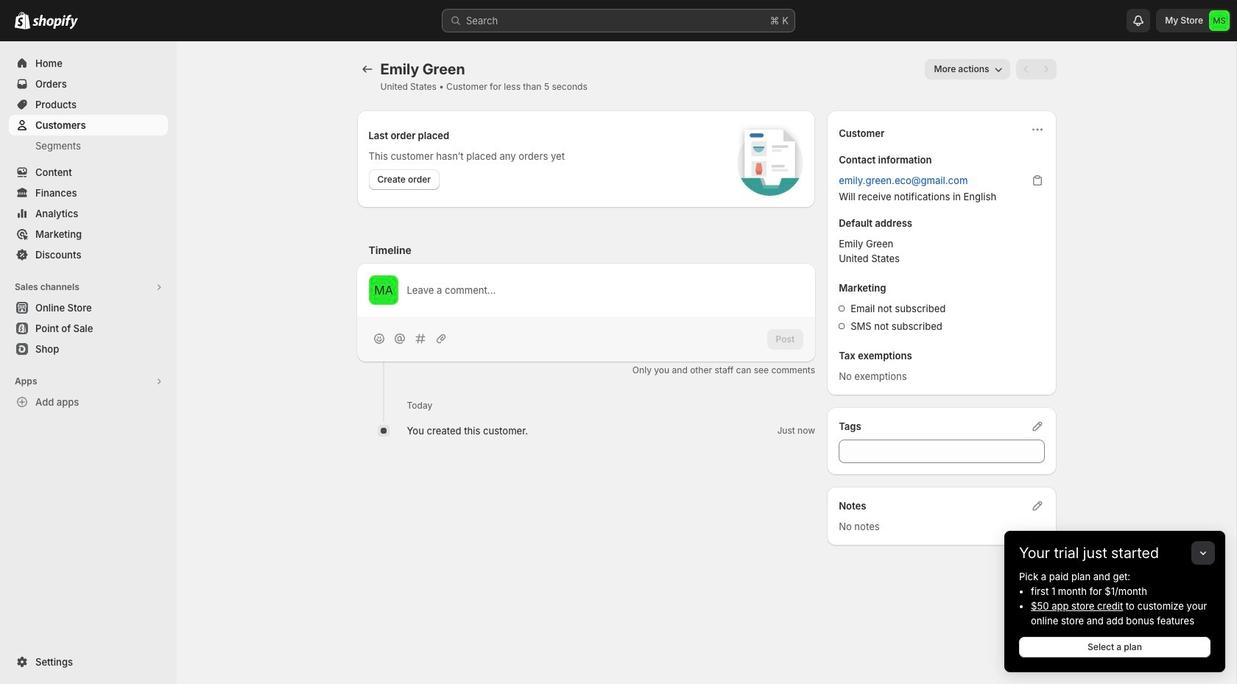 Task type: locate. For each thing, give the bounding box(es) containing it.
avatar with initials m a image
[[369, 275, 398, 305]]

shopify image
[[15, 12, 30, 29], [32, 15, 78, 29]]

previous image
[[1019, 62, 1034, 77]]

None text field
[[839, 440, 1045, 463]]



Task type: describe. For each thing, give the bounding box(es) containing it.
0 horizontal spatial shopify image
[[15, 12, 30, 29]]

1 horizontal spatial shopify image
[[32, 15, 78, 29]]

next image
[[1039, 62, 1054, 77]]

my store image
[[1209, 10, 1230, 31]]

Leave a comment... text field
[[407, 283, 804, 298]]



Task type: vqa. For each thing, say whether or not it's contained in the screenshot.
Gift cards
no



